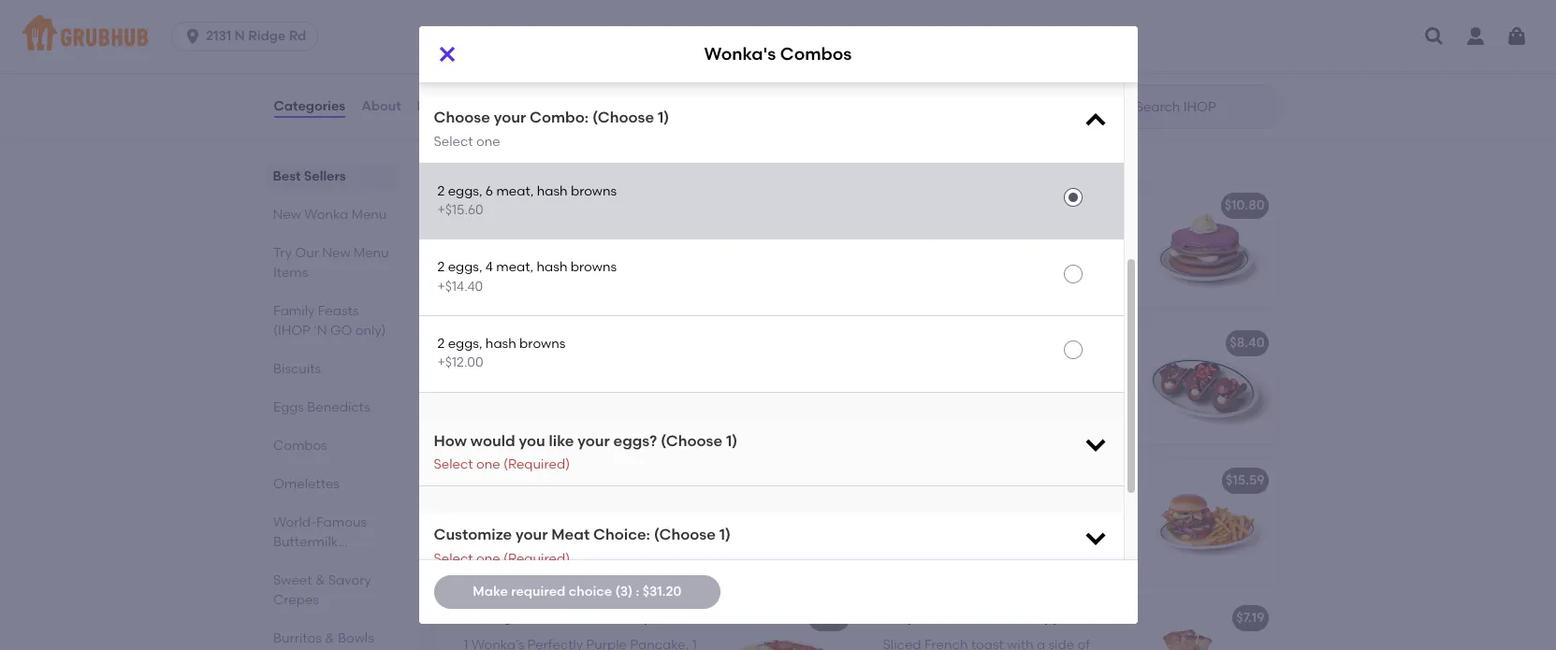 Task type: vqa. For each thing, say whether or not it's contained in the screenshot.
$7.19 $7.19
yes



Task type: locate. For each thing, give the bounding box(es) containing it.
your down "flaky"
[[516, 526, 548, 544]]

biscuit down how would you like your eggs? (choose 1) select one (required)
[[572, 473, 615, 489]]

family feasts (ihop 'n go only) tab
[[273, 301, 390, 341]]

combos left the big
[[780, 43, 852, 65]]

(required) up icing
[[503, 551, 570, 567]]

buttermilk down 'wonka's perfectly purple pancakes - (short stack)'
[[536, 362, 601, 378]]

2 meat, from the top
[[496, 260, 534, 276]]

cream for four purple buttermilk pancakes layered with creamy cheesecake mousse & topped with purple cream cheese icing, whipped topping and gold glitter sugar.
[[1072, 262, 1113, 278]]

your
[[494, 109, 526, 126], [578, 432, 610, 450], [516, 526, 548, 544]]

topping inside four purple buttermilk pancakes layered with creamy cheesecake mousse & topped with purple cream cheese icing, whipped topping and gold glitter sugar.
[[1027, 281, 1077, 297]]

brunch
[[910, 37, 955, 53]]

2 vertical spatial sugar.
[[643, 575, 681, 591]]

1 vertical spatial glitter
[[495, 438, 533, 454]]

filled
[[521, 518, 552, 534]]

cream
[[1072, 262, 1113, 278], [652, 400, 694, 416], [644, 556, 686, 572]]

hash down meat
[[537, 260, 568, 276]]

wonka inside new wonka menu tab
[[304, 207, 348, 223]]

1 vertical spatial layered
[[464, 381, 511, 397]]

cream down wonka's perfectly purple pancakes - (full stack)
[[1072, 262, 1113, 278]]

pancakes inside world-famous buttermilk pancakes sweet & savory crepes
[[273, 554, 335, 570]]

(short
[[701, 335, 740, 351]]

2 vertical spatial select
[[434, 551, 473, 567]]

menu down new wonka menu tab
[[353, 245, 388, 261]]

jr.
[[464, 610, 480, 626], [927, 610, 943, 626]]

svg image
[[1506, 25, 1528, 48], [184, 27, 202, 46], [608, 36, 623, 51], [1082, 108, 1108, 134]]

required
[[511, 584, 566, 600]]

1 horizontal spatial sugar.
[[643, 575, 681, 591]]

+$14.40
[[437, 279, 483, 295]]

purple up eggs?
[[608, 400, 649, 416]]

wonka's perfectly purple pancakes - (full stack) image
[[1136, 186, 1276, 307]]

stack) right (short
[[743, 335, 785, 351]]

topping right like
[[608, 419, 658, 435]]

icing, inside four purple buttermilk pancakes layered with creamy cheesecake mousse & topped with purple cream cheese icing, whipped topping and gold glitter sugar.
[[932, 281, 966, 297]]

2 inside 2 eggs, hash browns +$12.00
[[437, 336, 445, 352]]

whipped for four
[[969, 281, 1024, 297]]

1 (required) from the top
[[503, 457, 570, 473]]

purple for two purple buttermilk pancakes layered with creamy cheesecake mousse & topped with purple cream cheese icing, whipped topping and gold glitter sugar.
[[582, 335, 623, 351]]

1 vertical spatial 1)
[[726, 432, 738, 450]]

& inside tab
[[324, 631, 334, 647]]

layered down the two
[[464, 381, 511, 397]]

pancakes for two purple buttermilk pancakes layered with creamy cheesecake mousse & topped with purple cream cheese icing, whipped topping and gold glitter sugar.
[[604, 362, 667, 378]]

wonka up meat
[[554, 224, 598, 240]]

cheese inside two purple buttermilk pancakes layered with creamy cheesecake mousse & topped with purple cream cheese icing, whipped topping and gold glitter sugar.
[[464, 419, 509, 435]]

cheese
[[883, 281, 928, 297], [464, 419, 509, 435], [464, 575, 509, 591]]

meat, right 6
[[496, 183, 534, 199]]

menu down best sellers tab
[[352, 207, 387, 223]]

cream inside two purple buttermilk pancakes layered with creamy cheesecake mousse & topped with purple cream cheese icing, whipped topping and gold glitter sugar.
[[652, 400, 694, 416]]

new right our
[[322, 245, 350, 261]]

pancakes inside two purple buttermilk pancakes layered with creamy cheesecake mousse & topped with purple cream cheese icing, whipped topping and gold glitter sugar.
[[604, 362, 667, 378]]

0 horizontal spatial gold
[[464, 438, 492, 454]]

browns
[[571, 183, 617, 199], [571, 260, 617, 276], [519, 336, 566, 352]]

$11.99
[[466, 59, 502, 75]]

1 vertical spatial gold
[[464, 438, 492, 454]]

0 horizontal spatial -
[[692, 335, 698, 351]]

1 horizontal spatial icing,
[[932, 281, 966, 297]]

purple up two purple buttermilk pancakes layered with creamy cheesecake mousse & topped with purple cream cheese icing, whipped topping and gold glitter sugar.
[[582, 335, 623, 351]]

2 for 2 eggs, hash browns +$12.00
[[437, 336, 445, 352]]

one
[[476, 133, 500, 149], [476, 457, 500, 473], [476, 551, 500, 567]]

hash down entrées,
[[601, 243, 632, 259]]

layered for four
[[883, 243, 930, 259]]

wonka's
[[704, 43, 776, 65], [464, 198, 518, 214], [883, 198, 937, 214], [464, 335, 518, 351]]

pancakes...
[[624, 37, 698, 53]]

wonka's right pancakes...
[[704, 43, 776, 65]]

combos up new
[[521, 198, 575, 214]]

make
[[473, 584, 508, 600]]

hash up new
[[537, 183, 568, 199]]

cream inside four purple buttermilk pancakes layered with creamy cheesecake mousse & topped with purple cream cheese icing, whipped topping and gold glitter sugar.
[[1072, 262, 1113, 278]]

cheesecake for four purple buttermilk pancakes layered with creamy cheesecake mousse & topped with purple cream cheese icing, whipped topping and gold glitter sugar.
[[1015, 243, 1091, 259]]

creamy
[[963, 243, 1012, 259], [544, 381, 592, 397], [584, 518, 633, 534]]

purple inside warm and flaky buttermilk biscuit split and filled with creamy cheesecake mousse, a mixed berry topping, topped with purple cream cheese icing and powdered sugar.
[[600, 556, 641, 572]]

select down customize
[[434, 551, 473, 567]]

sugar.
[[955, 300, 994, 316], [536, 438, 574, 454], [643, 575, 681, 591]]

cheese for four purple buttermilk pancakes layered with creamy cheesecake mousse & topped with purple cream cheese icing, whipped topping and gold glitter sugar.
[[883, 281, 928, 297]]

icing, for four
[[932, 281, 966, 297]]

cheesecake down wonka's perfectly purple pancakes - (full stack)
[[1015, 243, 1091, 259]]

one inside customize your meat choice: (choose 1) select one (required)
[[476, 551, 500, 567]]

0 horizontal spatial $7.19
[[813, 610, 841, 626]]

big brunch button
[[872, 0, 1276, 99]]

one down "choose"
[[476, 133, 500, 149]]

0 vertical spatial purple
[[1001, 198, 1042, 214]]

& inside two purple buttermilk pancakes layered with creamy cheesecake mousse & topped with purple cream cheese icing, whipped topping and gold glitter sugar.
[[516, 400, 526, 416]]

menu inside try our new menu items
[[353, 245, 388, 261]]

browns for 2 eggs, 4 meat, hash browns
[[571, 260, 617, 276]]

choice
[[569, 584, 612, 600]]

meat, down eggs*,
[[496, 260, 534, 276]]

0 vertical spatial pancakes
[[1046, 198, 1109, 214]]

1) inside choose your combo: (choose 1) select one
[[658, 109, 669, 126]]

creamy inside four purple buttermilk pancakes layered with creamy cheesecake mousse & topped with purple cream cheese icing, whipped topping and gold glitter sugar.
[[963, 243, 1012, 259]]

3 select from the top
[[434, 551, 473, 567]]

purple up four purple buttermilk pancakes layered with creamy cheesecake mousse & topped with purple cream cheese icing, whipped topping and gold glitter sugar. at the right of the page
[[1001, 198, 1042, 214]]

(required) down you at left bottom
[[503, 457, 570, 473]]

sweet & savory crepes tab
[[273, 571, 390, 610]]

0 horizontal spatial purple
[[582, 335, 623, 351]]

pancakes down 'wonka's perfectly purple pancakes - (short stack)'
[[604, 362, 667, 378]]

browns inside 2 eggs, 4 meat, hash browns +$14.40
[[571, 260, 617, 276]]

four
[[883, 224, 911, 240]]

$7.19
[[813, 610, 841, 626], [1236, 610, 1265, 626]]

1 vertical spatial combos
[[521, 198, 575, 214]]

(3)
[[615, 584, 633, 600]]

1 horizontal spatial $7.19
[[1236, 610, 1265, 626]]

ridge
[[248, 28, 286, 44]]

combos inside tab
[[273, 438, 327, 454]]

2 inside 2 eggs, 4 meat, hash browns +$14.40
[[437, 260, 445, 276]]

0 vertical spatial gold
[[883, 300, 911, 316]]

meat, for 4
[[496, 260, 534, 276]]

combo:
[[530, 109, 589, 126]]

combos tab
[[273, 436, 390, 456]]

topping down wonka's perfectly purple pancakes - (full stack)
[[1027, 281, 1077, 297]]

creamy inside two purple buttermilk pancakes layered with creamy cheesecake mousse & topped with purple cream cheese icing, whipped topping and gold glitter sugar.
[[544, 381, 592, 397]]

0 horizontal spatial stack)
[[743, 335, 785, 351]]

1 vertical spatial stack)
[[743, 335, 785, 351]]

0 horizontal spatial pancakes
[[273, 554, 335, 570]]

1 vertical spatial purple
[[582, 335, 623, 351]]

2 for 2 eggs, 4 meat, hash browns +$14.40
[[437, 260, 445, 276]]

0 vertical spatial combos
[[780, 43, 852, 65]]

2 $7.19 from the left
[[1236, 610, 1265, 626]]

combos up omelettes
[[273, 438, 327, 454]]

select down "choose"
[[434, 133, 473, 149]]

pancakes left (full
[[1046, 198, 1109, 214]]

biscuits tab
[[273, 359, 390, 379]]

2 horizontal spatial pancakes
[[1046, 198, 1109, 214]]

new wonka menu down combo:
[[449, 142, 625, 165]]

select down how
[[434, 457, 473, 473]]

1 vertical spatial biscuit
[[572, 473, 615, 489]]

1 horizontal spatial mousse
[[883, 262, 932, 278]]

you
[[519, 432, 545, 450]]

try our new menu items tab
[[273, 243, 390, 283]]

buttermilk inside four purple buttermilk pancakes layered with creamy cheesecake mousse & topped with purple cream cheese icing, whipped topping and gold glitter sugar.
[[958, 224, 1023, 240]]

1 vertical spatial one
[[476, 457, 500, 473]]

0 vertical spatial 1)
[[658, 109, 669, 126]]

gold inside four purple buttermilk pancakes layered with creamy cheesecake mousse & topped with purple cream cheese icing, whipped topping and gold glitter sugar.
[[883, 300, 911, 316]]

berry left "friendly"
[[512, 35, 545, 51]]

choose
[[434, 109, 490, 126]]

0 vertical spatial layered
[[883, 243, 930, 259]]

cream down berry
[[644, 556, 686, 572]]

hash inside 2 eggs, 6 meat, hash browns +$15.60
[[537, 183, 568, 199]]

new
[[449, 142, 493, 165], [273, 207, 301, 223], [322, 245, 350, 261]]

2 vertical spatial your
[[516, 526, 548, 544]]

glitter inside four purple buttermilk pancakes layered with creamy cheesecake mousse & topped with purple cream cheese icing, whipped topping and gold glitter sugar.
[[914, 300, 952, 316]]

wonka's up the two
[[464, 335, 518, 351]]

meat
[[535, 243, 569, 259]]

main navigation navigation
[[0, 0, 1556, 73]]

1 2 from the top
[[437, 183, 445, 199]]

mousse inside two purple buttermilk pancakes layered with creamy cheesecake mousse & topped with purple cream cheese icing, whipped topping and gold glitter sugar.
[[464, 400, 513, 416]]

reviews
[[417, 98, 469, 114]]

0 horizontal spatial combos
[[273, 438, 327, 454]]

buttermilk inside two purple buttermilk pancakes layered with creamy cheesecake mousse & topped with purple cream cheese icing, whipped topping and gold glitter sugar.
[[536, 362, 601, 378]]

(choose
[[592, 109, 654, 126], [661, 432, 723, 450], [654, 526, 716, 544]]

topping inside two purple buttermilk pancakes layered with creamy cheesecake mousse & topped with purple cream cheese icing, whipped topping and gold glitter sugar.
[[608, 419, 658, 435]]

2 vertical spatial creamy
[[584, 518, 633, 534]]

0 horizontal spatial jr.
[[464, 610, 480, 626]]

sugar. inside two purple buttermilk pancakes layered with creamy cheesecake mousse & topped with purple cream cheese icing, whipped topping and gold glitter sugar.
[[536, 438, 574, 454]]

berry
[[512, 35, 545, 51], [535, 473, 569, 489]]

bowls
[[337, 631, 374, 647]]

hash
[[537, 183, 568, 199], [601, 243, 632, 259], [537, 260, 568, 276], [486, 336, 516, 352]]

browns inside 2 eggs, 6 meat, hash browns +$15.60
[[571, 183, 617, 199]]

how would you like your eggs? (choose 1) select one (required)
[[434, 432, 738, 473]]

0 vertical spatial (required)
[[503, 457, 570, 473]]

0 vertical spatial (choose
[[592, 109, 654, 126]]

1 vertical spatial topping
[[608, 419, 658, 435]]

gold left you at left bottom
[[464, 438, 492, 454]]

whipped inside two purple buttermilk pancakes layered with creamy cheesecake mousse & topped with purple cream cheese icing, whipped topping and gold glitter sugar.
[[550, 419, 605, 435]]

meat, inside 2 eggs, 6 meat, hash browns +$15.60
[[496, 183, 534, 199]]

powdered
[[575, 575, 639, 591]]

cheesecake inside four purple buttermilk pancakes layered with creamy cheesecake mousse & topped with purple cream cheese icing, whipped topping and gold glitter sugar.
[[1015, 243, 1091, 259]]

items
[[273, 265, 308, 281]]

1 vertical spatial cream
[[652, 400, 694, 416]]

2 vertical spatial topped
[[520, 556, 567, 572]]

one inside how would you like your eggs? (choose 1) select one (required)
[[476, 457, 500, 473]]

daydream
[[441, 35, 509, 51], [464, 473, 532, 489]]

cheesecake inside warm and flaky buttermilk biscuit split and filled with creamy cheesecake mousse, a mixed berry topping, topped with purple cream cheese icing and powdered sugar.
[[464, 537, 540, 553]]

famous
[[316, 515, 366, 531]]

daydream up '$11.99'
[[441, 35, 509, 51]]

3 eggs, from the top
[[448, 336, 482, 352]]

Search IHOP search field
[[1134, 98, 1277, 116]]

1 horizontal spatial layered
[[883, 243, 930, 259]]

mousse inside four purple buttermilk pancakes layered with creamy cheesecake mousse & topped with purple cream cheese icing, whipped topping and gold glitter sugar.
[[883, 262, 932, 278]]

go
[[330, 323, 352, 339]]

0 vertical spatial one
[[476, 133, 500, 149]]

topped inside four purple buttermilk pancakes layered with creamy cheesecake mousse & topped with purple cream cheese icing, whipped topping and gold glitter sugar.
[[948, 262, 995, 278]]

omelettes tab
[[273, 474, 390, 494]]

creamy up like
[[544, 381, 592, 397]]

perfectly up four purple buttermilk pancakes layered with creamy cheesecake mousse & topped with purple cream cheese icing, whipped topping and gold glitter sugar. at the right of the page
[[940, 198, 998, 214]]

browns down enjoy our new wonka entrées, paired with eggs*, meat and hash browns.
[[571, 260, 617, 276]]

2 jr. from the left
[[927, 610, 943, 626]]

try
[[273, 245, 291, 261]]

wonka inside enjoy our new wonka entrées, paired with eggs*, meat and hash browns.
[[554, 224, 598, 240]]

meat, inside 2 eggs, 4 meat, hash browns +$14.40
[[496, 260, 534, 276]]

0 horizontal spatial topping
[[608, 419, 658, 435]]

- for (full
[[1112, 198, 1117, 214]]

(choose down biscuit
[[654, 526, 716, 544]]

2131 n ridge rd button
[[171, 22, 326, 51]]

0 horizontal spatial layered
[[464, 381, 511, 397]]

cheesecake up topping,
[[464, 537, 540, 553]]

daydream berry biscuit up '$11.99'
[[441, 35, 590, 51]]

your right "choose"
[[494, 109, 526, 126]]

eggs
[[273, 400, 304, 415]]

1 vertical spatial creamy
[[544, 381, 592, 397]]

cream up eggs?
[[652, 400, 694, 416]]

gold down four
[[883, 300, 911, 316]]

best sellers
[[273, 168, 346, 184]]

cheesecake down 'wonka's perfectly purple pancakes - (short stack)'
[[596, 381, 672, 397]]

3 one from the top
[[476, 551, 500, 567]]

1 horizontal spatial perfectly
[[940, 198, 998, 214]]

wonka's for two purple buttermilk pancakes layered with creamy cheesecake mousse & topped with purple cream cheese icing, whipped topping and gold glitter sugar.
[[464, 335, 518, 351]]

cheesecake inside two purple buttermilk pancakes layered with creamy cheesecake mousse & topped with purple cream cheese icing, whipped topping and gold glitter sugar.
[[596, 381, 672, 397]]

menu down combo:
[[571, 142, 625, 165]]

$10.80
[[1225, 198, 1265, 214], [805, 473, 845, 489]]

biscuit up combo:
[[548, 35, 590, 51]]

warm and flaky buttermilk biscuit split and filled with creamy cheesecake mousse, a mixed berry topping, topped with purple cream cheese icing and powdered sugar.
[[464, 499, 686, 591]]

(choose right eggs?
[[661, 432, 723, 450]]

original gluten-friendly pancakes...
[[466, 37, 698, 53]]

select
[[434, 133, 473, 149], [434, 457, 473, 473], [434, 551, 473, 567]]

-
[[1112, 198, 1117, 214], [692, 335, 698, 351]]

0 vertical spatial biscuit
[[548, 35, 590, 51]]

jr. right willy's
[[927, 610, 943, 626]]

buttermilk
[[273, 534, 338, 550]]

crepes
[[273, 592, 319, 608]]

flaky
[[534, 499, 564, 515]]

creamy down wonka's perfectly purple pancakes - (full stack)
[[963, 243, 1012, 259]]

cheesecake
[[1015, 243, 1091, 259], [596, 381, 672, 397], [464, 537, 540, 553]]

berry up "flaky"
[[535, 473, 569, 489]]

wonka down sellers
[[304, 207, 348, 223]]

buttermilk down wonka's perfectly purple pancakes - (full stack)
[[958, 224, 1023, 240]]

cheese down four
[[883, 281, 928, 297]]

2 vertical spatial new
[[322, 245, 350, 261]]

0 vertical spatial sugar.
[[955, 300, 994, 316]]

& inside world-famous buttermilk pancakes sweet & savory crepes
[[315, 573, 325, 589]]

new wonka menu
[[449, 142, 625, 165], [273, 207, 387, 223]]

2 eggs, 6 meat, hash browns +$15.60
[[437, 183, 617, 218]]

pancakes inside four purple buttermilk pancakes layered with creamy cheesecake mousse & topped with purple cream cheese icing, whipped topping and gold glitter sugar.
[[1026, 224, 1089, 240]]

1 vertical spatial browns
[[571, 260, 617, 276]]

mousse up would
[[464, 400, 513, 416]]

browns for 2 eggs, 6 meat, hash browns
[[571, 183, 617, 199]]

your right like
[[578, 432, 610, 450]]

browns inside 2 eggs, hash browns +$12.00
[[519, 336, 566, 352]]

2 eggs, from the top
[[448, 260, 482, 276]]

icing,
[[932, 281, 966, 297], [512, 419, 546, 435]]

layered inside four purple buttermilk pancakes layered with creamy cheesecake mousse & topped with purple cream cheese icing, whipped topping and gold glitter sugar.
[[883, 243, 930, 259]]

layered inside two purple buttermilk pancakes layered with creamy cheesecake mousse & topped with purple cream cheese icing, whipped topping and gold glitter sugar.
[[464, 381, 511, 397]]

0 vertical spatial topping
[[1027, 281, 1077, 297]]

0 vertical spatial pancakes
[[1026, 224, 1089, 240]]

cheese inside four purple buttermilk pancakes layered with creamy cheesecake mousse & topped with purple cream cheese icing, whipped topping and gold glitter sugar.
[[883, 281, 928, 297]]

new down best
[[273, 207, 301, 223]]

2 vertical spatial cheesecake
[[464, 537, 540, 553]]

(full
[[1120, 198, 1148, 214]]

1 select from the top
[[434, 133, 473, 149]]

glitter for two purple buttermilk pancakes layered with creamy cheesecake mousse & topped with purple cream cheese icing, whipped topping and gold glitter sugar.
[[495, 438, 533, 454]]

eggs,
[[448, 183, 482, 199], [448, 260, 482, 276], [448, 336, 482, 352]]

layered down four
[[883, 243, 930, 259]]

purple down mixed
[[600, 556, 641, 572]]

whipped inside four purple buttermilk pancakes layered with creamy cheesecake mousse & topped with purple cream cheese icing, whipped topping and gold glitter sugar.
[[969, 281, 1024, 297]]

1 vertical spatial $10.80
[[805, 473, 845, 489]]

hash up the two
[[486, 336, 516, 352]]

perfectly for two
[[521, 335, 579, 351]]

browns up enjoy our new wonka entrées, paired with eggs*, meat and hash browns.
[[571, 183, 617, 199]]

svg image
[[1423, 25, 1446, 48], [436, 43, 458, 66], [1082, 431, 1108, 457], [1082, 525, 1108, 552]]

0 vertical spatial -
[[1112, 198, 1117, 214]]

1 vertical spatial sugar.
[[536, 438, 574, 454]]

daydream berry biscuit
[[441, 35, 590, 51], [464, 473, 615, 489]]

cheese down topping,
[[464, 575, 509, 591]]

1 vertical spatial wonka's combos
[[464, 198, 575, 214]]

- for (short
[[692, 335, 698, 351]]

2 vertical spatial eggs,
[[448, 336, 482, 352]]

eggs, up +$12.00
[[448, 336, 482, 352]]

1 one from the top
[[476, 133, 500, 149]]

0 vertical spatial your
[[494, 109, 526, 126]]

1 horizontal spatial purple
[[1001, 198, 1042, 214]]

pancakes down wonka's perfectly purple pancakes - (full stack)
[[1026, 224, 1089, 240]]

topping for four purple buttermilk pancakes layered with creamy cheesecake mousse & topped with purple cream cheese icing, whipped topping and gold glitter sugar.
[[1027, 281, 1077, 297]]

1 vertical spatial berry
[[535, 473, 569, 489]]

daydream up 'warm'
[[464, 473, 532, 489]]

one down would
[[476, 457, 500, 473]]

hoverchoc pancake tacos image
[[1136, 323, 1276, 445]]

topped up icing
[[520, 556, 567, 572]]

2 vertical spatial combos
[[273, 438, 327, 454]]

topped
[[948, 262, 995, 278], [529, 400, 575, 416], [520, 556, 567, 572]]

0 horizontal spatial glitter
[[495, 438, 533, 454]]

2 select from the top
[[434, 457, 473, 473]]

eggs, up the +$14.40
[[448, 260, 482, 276]]

1 $7.19 from the left
[[813, 610, 841, 626]]

your inside customize your meat choice: (choose 1) select one (required)
[[516, 526, 548, 544]]

0 vertical spatial new
[[449, 142, 493, 165]]

1 vertical spatial (required)
[[503, 551, 570, 567]]

1 vertical spatial buttermilk
[[536, 362, 601, 378]]

$10.80 for four purple buttermilk pancakes layered with creamy cheesecake mousse & topped with purple cream cheese icing, whipped topping and gold glitter sugar.
[[1225, 198, 1265, 214]]

select inside customize your meat choice: (choose 1) select one (required)
[[434, 551, 473, 567]]

2 one from the top
[[476, 457, 500, 473]]

0 vertical spatial perfectly
[[940, 198, 998, 214]]

sugar. inside four purple buttermilk pancakes layered with creamy cheesecake mousse & topped with purple cream cheese icing, whipped topping and gold glitter sugar.
[[955, 300, 994, 316]]

2 horizontal spatial new
[[449, 142, 493, 165]]

and inside four purple buttermilk pancakes layered with creamy cheesecake mousse & topped with purple cream cheese icing, whipped topping and gold glitter sugar.
[[1080, 281, 1106, 297]]

your inside choose your combo: (choose 1) select one
[[494, 109, 526, 126]]

0 vertical spatial icing,
[[932, 281, 966, 297]]

$31.20
[[643, 584, 682, 600]]

1 eggs, from the top
[[448, 183, 482, 199]]

pancakes down buttermilk
[[273, 554, 335, 570]]

buttermilk
[[958, 224, 1023, 240], [536, 362, 601, 378], [567, 499, 632, 515]]

buttermilk for two
[[536, 362, 601, 378]]

new
[[525, 224, 551, 240]]

layered for two
[[464, 381, 511, 397]]

2 vertical spatial (choose
[[654, 526, 716, 544]]

2 vertical spatial pancakes
[[273, 554, 335, 570]]

daydream berry biscuit up "flaky"
[[464, 473, 615, 489]]

2 inside 2 eggs, 6 meat, hash browns +$15.60
[[437, 183, 445, 199]]

stack)
[[1151, 198, 1192, 214], [743, 335, 785, 351]]

pancakes left (short
[[626, 335, 689, 351]]

2 up the +$14.40
[[437, 260, 445, 276]]

gold inside two purple buttermilk pancakes layered with creamy cheesecake mousse & topped with purple cream cheese icing, whipped topping and gold glitter sugar.
[[464, 438, 492, 454]]

(required)
[[503, 457, 570, 473], [503, 551, 570, 567]]

stack) for wonka's perfectly purple pancakes - (short stack)
[[743, 335, 785, 351]]

icing, inside two purple buttermilk pancakes layered with creamy cheesecake mousse & topped with purple cream cheese icing, whipped topping and gold glitter sugar.
[[512, 419, 546, 435]]

1 horizontal spatial $10.80
[[1225, 198, 1265, 214]]

biscuits
[[273, 361, 321, 377]]

1 vertical spatial pancakes
[[604, 362, 667, 378]]

0 horizontal spatial cheesecake
[[464, 537, 540, 553]]

buttermilk up 'choice:'
[[567, 499, 632, 515]]

(choose right combo:
[[592, 109, 654, 126]]

burritos & bowls
[[273, 631, 374, 647]]

whipped right you at left bottom
[[550, 419, 605, 435]]

whipped down wonka's perfectly purple pancakes - (full stack)
[[969, 281, 1024, 297]]

your for meat
[[516, 526, 548, 544]]

creamy up a on the bottom left
[[584, 518, 633, 534]]

2 up "+$15.60"
[[437, 183, 445, 199]]

perfectly for four
[[940, 198, 998, 214]]

2 vertical spatial buttermilk
[[567, 499, 632, 515]]

2 2 from the top
[[437, 260, 445, 276]]

hash inside enjoy our new wonka entrées, paired with eggs*, meat and hash browns.
[[601, 243, 632, 259]]

topping for two purple buttermilk pancakes layered with creamy cheesecake mousse & topped with purple cream cheese icing, whipped topping and gold glitter sugar.
[[608, 419, 658, 435]]

cream for two purple buttermilk pancakes layered with creamy cheesecake mousse & topped with purple cream cheese icing, whipped topping and gold glitter sugar.
[[652, 400, 694, 416]]

creamy for four
[[963, 243, 1012, 259]]

pancakes for two purple buttermilk pancakes layered with creamy cheesecake mousse & topped with purple cream cheese icing, whipped topping and gold glitter sugar.
[[626, 335, 689, 351]]

mousse for two
[[464, 400, 513, 416]]

0 vertical spatial creamy
[[963, 243, 1012, 259]]

topped inside two purple buttermilk pancakes layered with creamy cheesecake mousse & topped with purple cream cheese icing, whipped topping and gold glitter sugar.
[[529, 400, 575, 416]]

two purple buttermilk pancakes layered with creamy cheesecake mousse & topped with purple cream cheese icing, whipped topping and gold glitter sugar.
[[464, 362, 694, 454]]

0 horizontal spatial icing,
[[512, 419, 546, 435]]

3 2 from the top
[[437, 336, 445, 352]]

1 vertical spatial new
[[273, 207, 301, 223]]

a
[[599, 537, 607, 553]]

0 vertical spatial select
[[434, 133, 473, 149]]

cheese left you at left bottom
[[464, 419, 509, 435]]

glitter inside two purple buttermilk pancakes layered with creamy cheesecake mousse & topped with purple cream cheese icing, whipped topping and gold glitter sugar.
[[495, 438, 533, 454]]

1 horizontal spatial whipped
[[969, 281, 1024, 297]]

topped down wonka's perfectly purple pancakes - (full stack)
[[948, 262, 995, 278]]

whipped for two
[[550, 419, 605, 435]]

1 vertical spatial mousse
[[464, 400, 513, 416]]

stack) right (full
[[1151, 198, 1192, 214]]

mousse down four
[[883, 262, 932, 278]]

1 vertical spatial eggs,
[[448, 260, 482, 276]]

eggs, inside 2 eggs, 6 meat, hash browns +$15.60
[[448, 183, 482, 199]]

0 vertical spatial glitter
[[914, 300, 952, 316]]

eggs, inside 2 eggs, hash browns +$12.00
[[448, 336, 482, 352]]

creamy inside warm and flaky buttermilk biscuit split and filled with creamy cheesecake mousse, a mixed berry topping, topped with purple cream cheese icing and powdered sugar.
[[584, 518, 633, 534]]

0 vertical spatial cheese
[[883, 281, 928, 297]]

1 vertical spatial select
[[434, 457, 473, 473]]

0 horizontal spatial whipped
[[550, 419, 605, 435]]

- left (full
[[1112, 198, 1117, 214]]

new down "choose"
[[449, 142, 493, 165]]

1 meat, from the top
[[496, 183, 534, 199]]

0 vertical spatial $10.80
[[1225, 198, 1265, 214]]

topped inside warm and flaky buttermilk biscuit split and filled with creamy cheesecake mousse, a mixed berry topping, topped with purple cream cheese icing and powdered sugar.
[[520, 556, 567, 572]]

1 horizontal spatial topping
[[1027, 281, 1077, 297]]

wonka's up four
[[883, 198, 937, 214]]

1 horizontal spatial jr.
[[927, 610, 943, 626]]

1)
[[658, 109, 669, 126], [726, 432, 738, 450], [719, 526, 731, 544]]

customize
[[434, 526, 512, 544]]

sweet
[[273, 573, 312, 589]]

eggs, up "+$15.60"
[[448, 183, 482, 199]]

2 horizontal spatial combos
[[780, 43, 852, 65]]

1 vertical spatial menu
[[352, 207, 387, 223]]

1 horizontal spatial stack)
[[1151, 198, 1192, 214]]

purple
[[914, 224, 955, 240], [1028, 262, 1069, 278], [492, 362, 533, 378], [608, 400, 649, 416], [600, 556, 641, 572]]

glitter for four purple buttermilk pancakes layered with creamy cheesecake mousse & topped with purple cream cheese icing, whipped topping and gold glitter sugar.
[[914, 300, 952, 316]]

1 vertical spatial cheese
[[464, 419, 509, 435]]

omelettes
[[273, 476, 339, 492]]

0 vertical spatial 2
[[437, 183, 445, 199]]

0 vertical spatial eggs,
[[448, 183, 482, 199]]

eggs, inside 2 eggs, 4 meat, hash browns +$14.40
[[448, 260, 482, 276]]

- left (short
[[692, 335, 698, 351]]

$7.19 for $7.19 +
[[813, 610, 841, 626]]

1 horizontal spatial cheesecake
[[596, 381, 672, 397]]

mousse
[[883, 262, 932, 278], [464, 400, 513, 416]]

jr. down the make
[[464, 610, 480, 626]]

2 up +$12.00
[[437, 336, 445, 352]]

mousse for four
[[883, 262, 932, 278]]

2 (required) from the top
[[503, 551, 570, 567]]

one down customize
[[476, 551, 500, 567]]

0 horizontal spatial perfectly
[[521, 335, 579, 351]]

1 vertical spatial (choose
[[661, 432, 723, 450]]

2 vertical spatial cream
[[644, 556, 686, 572]]

wonka's up enjoy
[[464, 198, 518, 214]]

cheesecake for two purple buttermilk pancakes layered with creamy cheesecake mousse & topped with purple cream cheese icing, whipped topping and gold glitter sugar.
[[596, 381, 672, 397]]

new wonka menu down best sellers tab
[[273, 207, 387, 223]]

0 vertical spatial wonka's combos
[[704, 43, 852, 65]]



Task type: describe. For each thing, give the bounding box(es) containing it.
magical
[[483, 610, 535, 626]]

your for combo:
[[494, 109, 526, 126]]

browns.
[[635, 243, 684, 259]]

about button
[[360, 73, 402, 140]]

fantastical wonka burger
[[883, 473, 1050, 489]]

sellers
[[304, 168, 346, 184]]

2 for 2 eggs, 6 meat, hash browns +$15.60
[[437, 183, 445, 199]]

:
[[636, 584, 639, 600]]

sugar. for four purple buttermilk pancakes layered with creamy cheesecake mousse & topped with purple cream cheese icing, whipped topping and gold glitter sugar.
[[955, 300, 994, 316]]

burritos
[[273, 631, 321, 647]]

big brunch
[[886, 37, 955, 53]]

(ihop
[[273, 323, 310, 339]]

creamy for two
[[544, 381, 592, 397]]

gold for two purple buttermilk pancakes layered with creamy cheesecake mousse & topped with purple cream cheese icing, whipped topping and gold glitter sugar.
[[464, 438, 492, 454]]

wonka down combo:
[[498, 142, 566, 165]]

icing, for two
[[512, 419, 546, 435]]

willy's jr. french toast dippers
[[883, 610, 1081, 626]]

6
[[486, 183, 493, 199]]

& inside four purple buttermilk pancakes layered with creamy cheesecake mousse & topped with purple cream cheese icing, whipped topping and gold glitter sugar.
[[935, 262, 945, 278]]

wonka left burger
[[959, 473, 1003, 489]]

1 vertical spatial daydream berry biscuit
[[464, 473, 615, 489]]

search icon image
[[1106, 95, 1128, 118]]

eggs?
[[613, 432, 657, 450]]

dippers
[[1031, 610, 1081, 626]]

choice:
[[593, 526, 650, 544]]

1) inside how would you like your eggs? (choose 1) select one (required)
[[726, 432, 738, 450]]

and inside enjoy our new wonka entrées, paired with eggs*, meat and hash browns.
[[573, 243, 598, 259]]

(required) inside how would you like your eggs? (choose 1) select one (required)
[[503, 457, 570, 473]]

$7.19 for $7.19
[[1236, 610, 1265, 626]]

jr. magical breakfast medley
[[464, 610, 650, 626]]

'n
[[313, 323, 327, 339]]

2 eggs, 4 meat, hash browns +$14.40
[[437, 260, 617, 295]]

french
[[946, 610, 990, 626]]

gluten-
[[521, 37, 570, 53]]

meat, for 6
[[496, 183, 534, 199]]

hash inside 2 eggs, hash browns +$12.00
[[486, 336, 516, 352]]

rd
[[289, 28, 306, 44]]

one inside choose your combo: (choose 1) select one
[[476, 133, 500, 149]]

sugar. inside warm and flaky buttermilk biscuit split and filled with creamy cheesecake mousse, a mixed berry topping, topped with purple cream cheese icing and powdered sugar.
[[643, 575, 681, 591]]

(choose inside customize your meat choice: (choose 1) select one (required)
[[654, 526, 716, 544]]

purple right the two
[[492, 362, 533, 378]]

wonka's perfectly purple pancakes - (short stack)
[[464, 335, 785, 351]]

reviews button
[[416, 73, 470, 140]]

new wonka menu tab
[[273, 205, 390, 225]]

make required choice (3) : $31.20
[[473, 584, 682, 600]]

svg image inside main navigation navigation
[[1423, 25, 1446, 48]]

family feasts (ihop 'n go only)
[[273, 303, 386, 339]]

categories
[[274, 98, 345, 114]]

gold for four purple buttermilk pancakes layered with creamy cheesecake mousse & topped with purple cream cheese icing, whipped topping and gold glitter sugar.
[[883, 300, 911, 316]]

1 horizontal spatial combos
[[521, 198, 575, 214]]

cheese inside warm and flaky buttermilk biscuit split and filled with creamy cheesecake mousse, a mixed berry topping, topped with purple cream cheese icing and powdered sugar.
[[464, 575, 509, 591]]

enjoy
[[464, 224, 497, 240]]

feasts
[[317, 303, 358, 319]]

2131
[[206, 28, 231, 44]]

with inside enjoy our new wonka entrées, paired with eggs*, meat and hash browns.
[[464, 243, 490, 259]]

categories button
[[273, 73, 346, 140]]

buttermilk for four
[[958, 224, 1023, 240]]

big
[[886, 37, 907, 53]]

buttermilk inside warm and flaky buttermilk biscuit split and filled with creamy cheesecake mousse, a mixed berry topping, topped with purple cream cheese icing and powdered sugar.
[[567, 499, 632, 515]]

+$12.00
[[437, 355, 483, 371]]

stack) for wonka's perfectly purple pancakes - (full stack)
[[1151, 198, 1192, 214]]

pancakes for four purple buttermilk pancakes layered with creamy cheesecake mousse & topped with purple cream cheese icing, whipped topping and gold glitter sugar.
[[1026, 224, 1089, 240]]

fantastical
[[883, 473, 956, 489]]

best
[[273, 168, 301, 184]]

topped for four
[[948, 262, 995, 278]]

2 eggs, hash browns +$12.00
[[437, 336, 566, 371]]

cheese for two purple buttermilk pancakes layered with creamy cheesecake mousse & topped with purple cream cheese icing, whipped topping and gold glitter sugar.
[[464, 419, 509, 435]]

willy's
[[883, 610, 924, 626]]

our
[[500, 224, 521, 240]]

select inside how would you like your eggs? (choose 1) select one (required)
[[434, 457, 473, 473]]

four purple buttermilk pancakes layered with creamy cheesecake mousse & topped with purple cream cheese icing, whipped topping and gold glitter sugar.
[[883, 224, 1113, 316]]

0 vertical spatial daydream berry biscuit
[[441, 35, 590, 51]]

eggs, for +$15.60
[[448, 183, 482, 199]]

1 jr. from the left
[[464, 610, 480, 626]]

new inside try our new menu items
[[322, 245, 350, 261]]

eggs benedicts tab
[[273, 398, 390, 417]]

daydream berry biscuit image
[[716, 461, 857, 582]]

1 horizontal spatial wonka's combos
[[704, 43, 852, 65]]

cream inside warm and flaky buttermilk biscuit split and filled with creamy cheesecake mousse, a mixed berry topping, topped with purple cream cheese icing and powdered sugar.
[[644, 556, 686, 572]]

friendly
[[570, 37, 621, 53]]

pancakes for four purple buttermilk pancakes layered with creamy cheesecake mousse & topped with purple cream cheese icing, whipped topping and gold glitter sugar.
[[1046, 198, 1109, 214]]

$15.59
[[1226, 473, 1265, 489]]

berry
[[652, 537, 686, 553]]

0 vertical spatial daydream
[[441, 35, 509, 51]]

select inside choose your combo: (choose 1) select one
[[434, 133, 473, 149]]

entrées,
[[601, 224, 652, 240]]

$8.40 button
[[872, 323, 1276, 445]]

wonka's perfectly purple pancakes - (short stack) image
[[716, 323, 857, 445]]

choose your combo: (choose 1) select one
[[434, 109, 669, 149]]

purple down wonka's perfectly purple pancakes - (full stack)
[[1028, 262, 1069, 278]]

(required) inside customize your meat choice: (choose 1) select one (required)
[[503, 551, 570, 567]]

world-famous buttermilk pancakes sweet & savory crepes
[[273, 515, 371, 608]]

new inside new wonka menu tab
[[273, 207, 301, 223]]

0 vertical spatial berry
[[512, 35, 545, 51]]

(choose inside choose your combo: (choose 1) select one
[[592, 109, 654, 126]]

fantastical wonka burger image
[[1136, 461, 1276, 582]]

(choose inside how would you like your eggs? (choose 1) select one (required)
[[661, 432, 723, 450]]

icing
[[512, 575, 543, 591]]

try our new menu items
[[273, 245, 388, 281]]

about
[[361, 98, 401, 114]]

svg image inside 2131 n ridge rd button
[[184, 27, 202, 46]]

paired
[[655, 224, 697, 240]]

hash inside 2 eggs, 4 meat, hash browns +$14.40
[[537, 260, 568, 276]]

breakfast
[[539, 610, 601, 626]]

mixed
[[610, 537, 649, 553]]

how
[[434, 432, 467, 450]]

world-famous buttermilk pancakes tab
[[273, 513, 390, 570]]

0 vertical spatial menu
[[571, 142, 625, 165]]

wonka's combos image
[[716, 186, 857, 307]]

wonka's for four purple buttermilk pancakes layered with creamy cheesecake mousse & topped with purple cream cheese icing, whipped topping and gold glitter sugar.
[[883, 198, 937, 214]]

best sellers tab
[[273, 167, 390, 186]]

new wonka menu inside tab
[[273, 207, 387, 223]]

eggs, for +$14.40
[[448, 260, 482, 276]]

1 vertical spatial daydream
[[464, 473, 532, 489]]

burritos & bowls tab
[[273, 629, 390, 648]]

$7.19 +
[[813, 610, 849, 626]]

4
[[486, 260, 493, 276]]

eggs*,
[[493, 243, 532, 259]]

warm
[[464, 499, 502, 515]]

split
[[464, 518, 490, 534]]

savory
[[328, 573, 371, 589]]

customize your meat choice: (choose 1) select one (required)
[[434, 526, 731, 567]]

eggs benedicts
[[273, 400, 370, 415]]

mousse,
[[543, 537, 596, 553]]

benedicts
[[307, 400, 370, 415]]

family
[[273, 303, 314, 319]]

purple right four
[[914, 224, 955, 240]]

enjoy our new wonka entrées, paired with eggs*, meat and hash browns.
[[464, 224, 697, 259]]

willy's jr. french toast dippers image
[[1136, 598, 1276, 650]]

1) inside customize your meat choice: (choose 1) select one (required)
[[719, 526, 731, 544]]

only)
[[355, 323, 386, 339]]

and inside two purple buttermilk pancakes layered with creamy cheesecake mousse & topped with purple cream cheese icing, whipped topping and gold glitter sugar.
[[661, 419, 686, 435]]

topping,
[[464, 556, 517, 572]]

wonka's for enjoy our new wonka entrées, paired with eggs*, meat and hash browns.
[[464, 198, 518, 214]]

two
[[464, 362, 489, 378]]

+$15.60
[[437, 202, 483, 218]]

your inside how would you like your eggs? (choose 1) select one (required)
[[578, 432, 610, 450]]

burger
[[1007, 473, 1050, 489]]

topped for two
[[529, 400, 575, 416]]

jr. magical breakfast medley image
[[716, 598, 857, 650]]

1 horizontal spatial new wonka menu
[[449, 142, 625, 165]]

sugar. for two purple buttermilk pancakes layered with creamy cheesecake mousse & topped with purple cream cheese icing, whipped topping and gold glitter sugar.
[[536, 438, 574, 454]]

purple for four purple buttermilk pancakes layered with creamy cheesecake mousse & topped with purple cream cheese icing, whipped topping and gold glitter sugar.
[[1001, 198, 1042, 214]]

$10.80 for warm and flaky buttermilk biscuit split and filled with creamy cheesecake mousse, a mixed berry topping, topped with purple cream cheese icing and powdered sugar.
[[805, 473, 845, 489]]



